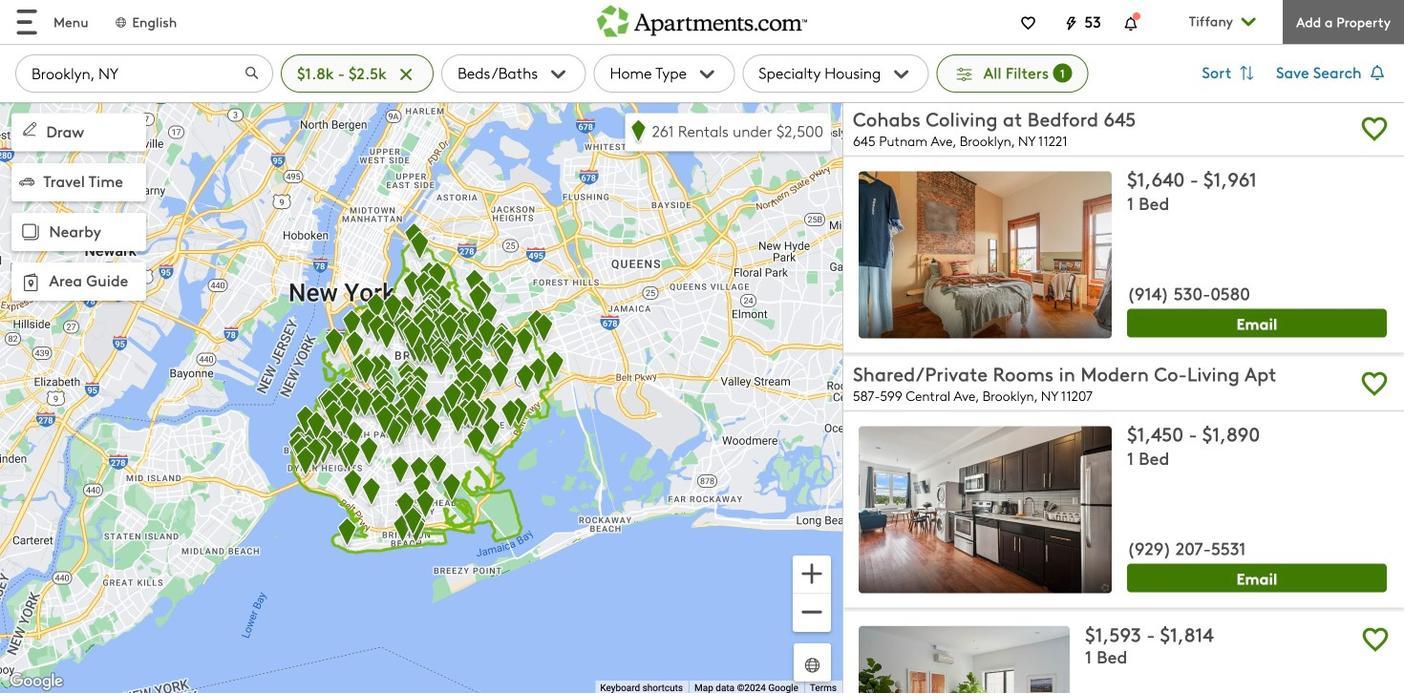 Task type: locate. For each thing, give the bounding box(es) containing it.
1 vertical spatial margin image
[[19, 174, 34, 189]]

building photo - shared/private rooms in modern co-living apt image
[[859, 427, 1112, 594]]

google image
[[5, 670, 68, 694]]

building photo - common gates (furnished rooms) image
[[859, 626, 1070, 694]]

apartments.com logo image
[[597, 0, 807, 37]]

map region
[[0, 102, 843, 694]]

margin image
[[19, 119, 40, 140], [19, 174, 34, 189], [17, 269, 44, 296]]

0 vertical spatial margin image
[[19, 119, 40, 140]]



Task type: describe. For each thing, give the bounding box(es) containing it.
margin image
[[17, 219, 44, 246]]

2 vertical spatial margin image
[[17, 269, 44, 296]]

satellite view image
[[801, 655, 823, 677]]

Location or Point of Interest text field
[[15, 54, 273, 93]]

building photo - cohabs coliving at bedford 645 image
[[859, 172, 1112, 339]]



Task type: vqa. For each thing, say whether or not it's contained in the screenshot.
(629) 262-9775
no



